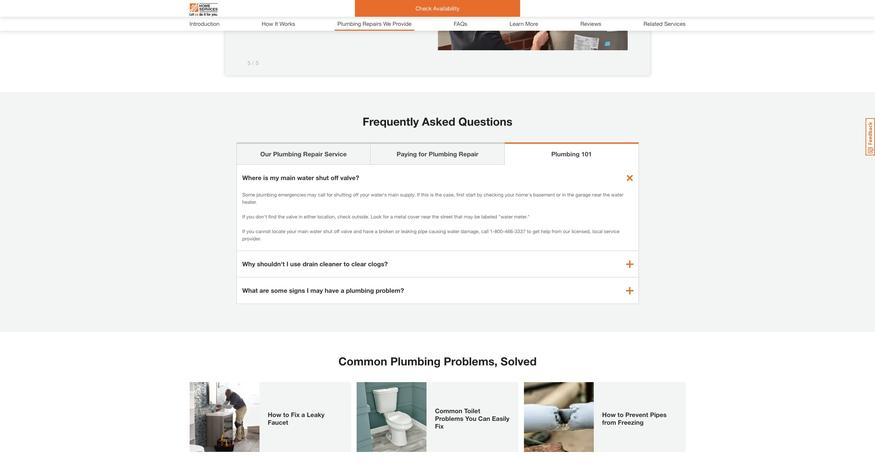 Task type: vqa. For each thing, say whether or not it's contained in the screenshot.
'If' associated with If you don't find the valve in either location, check outside. Look for a metal cover near the street that may be labeled "water meter."
yes



Task type: locate. For each thing, give the bounding box(es) containing it.
1 horizontal spatial 5
[[256, 59, 259, 66]]

you left "don't"
[[247, 214, 255, 220]]

0 horizontal spatial repair
[[303, 150, 323, 158]]

how to prevent pipes from freezing - image image
[[524, 383, 594, 453]]

in
[[563, 192, 566, 198], [299, 214, 303, 220]]

common inside common toilet problems you can easily fix
[[435, 408, 463, 415]]

2 vertical spatial or
[[396, 229, 400, 235]]

call left shutting on the top left of the page
[[318, 192, 326, 198]]

1 vertical spatial for
[[327, 192, 333, 198]]

0 horizontal spatial fix
[[291, 412, 300, 419]]

2 horizontal spatial for
[[419, 150, 427, 158]]

1 horizontal spatial common
[[435, 408, 463, 415]]

0 vertical spatial common
[[339, 355, 388, 369]]

fix right faucet
[[291, 412, 300, 419]]

1 horizontal spatial valve
[[341, 229, 352, 235]]

may right emergencies
[[308, 192, 317, 198]]

1 horizontal spatial fix
[[435, 423, 444, 431]]

1 horizontal spatial from
[[603, 419, 617, 427]]

from left freezing
[[603, 419, 617, 427]]

your left water's
[[360, 192, 370, 198]]

you up provider.
[[247, 229, 255, 235]]

this
[[421, 192, 429, 198]]

if down heater.
[[243, 214, 245, 220]]

1 vertical spatial call
[[482, 229, 489, 235]]

how inside how to prevent pipes from freezing
[[603, 412, 616, 419]]

the left street
[[433, 214, 439, 220]]

water inside page to learn more or request a water heater repair.
[[248, 15, 262, 21]]

1 horizontal spatial in
[[563, 192, 566, 198]]

0 vertical spatial fix
[[291, 412, 300, 419]]

location,
[[318, 214, 336, 220]]

you for cannot
[[247, 229, 255, 235]]

problems,
[[444, 355, 498, 369]]

water up emergencies
[[297, 174, 314, 182]]

shut down 'service'
[[316, 174, 329, 182]]

2 horizontal spatial your
[[505, 192, 515, 198]]

0 horizontal spatial plumbing
[[257, 192, 277, 198]]

if up provider.
[[243, 229, 245, 235]]

water down that
[[448, 229, 460, 235]]

a left the leaky
[[302, 412, 305, 419]]

find
[[269, 214, 277, 220]]

or right broken
[[396, 229, 400, 235]]

provider.
[[243, 236, 261, 242]]

0 horizontal spatial in
[[299, 214, 303, 220]]

either
[[304, 214, 316, 220]]

our plumbing repair service
[[261, 150, 347, 158]]

1 vertical spatial common
[[435, 408, 463, 415]]

in left either
[[299, 214, 303, 220]]

or inside page to learn more or request a water heater repair.
[[386, 6, 391, 13]]

where
[[243, 174, 262, 182]]

to
[[351, 6, 356, 13], [528, 229, 532, 235], [344, 261, 350, 268], [283, 412, 289, 419], [618, 412, 624, 419]]

availability
[[434, 5, 460, 12]]

request
[[392, 6, 411, 13]]

0 horizontal spatial for
[[327, 192, 333, 198]]

2 vertical spatial off
[[334, 229, 340, 235]]

1 horizontal spatial your
[[360, 192, 370, 198]]

1 vertical spatial near
[[422, 214, 431, 220]]

1 horizontal spatial repair
[[459, 150, 479, 158]]

valve
[[286, 214, 298, 220], [341, 229, 352, 235]]

1 horizontal spatial or
[[396, 229, 400, 235]]

a left check
[[413, 6, 416, 13]]

1 horizontal spatial main
[[298, 229, 309, 235]]

0 vertical spatial plumbing
[[257, 192, 277, 198]]

0 horizontal spatial valve
[[286, 214, 298, 220]]

prevent
[[626, 412, 649, 419]]

off inside if you cannot locate your main water shut off valve and have a broken or leaking pipe causing water damage, call 1-800-466-3337 to get help from our licensed, local service provider.
[[334, 229, 340, 235]]

is left my
[[263, 174, 268, 182]]

shut down location,
[[323, 229, 333, 235]]

repair
[[303, 150, 323, 158], [459, 150, 479, 158]]

garage
[[576, 192, 591, 198]]

don't
[[256, 214, 267, 220]]

to inside how to prevent pipes from freezing
[[618, 412, 624, 419]]

1 horizontal spatial near
[[593, 192, 602, 198]]

0 vertical spatial may
[[308, 192, 317, 198]]

off left valve?
[[331, 174, 339, 182]]

common
[[339, 355, 388, 369], [435, 408, 463, 415]]

may right signs
[[311, 287, 323, 295]]

0 horizontal spatial your
[[287, 229, 297, 235]]

heater
[[263, 15, 279, 21]]

plumbing down clear
[[346, 287, 374, 295]]

to inside how to fix a leaky faucet
[[283, 412, 289, 419]]

check availability button
[[355, 0, 521, 17]]

to left the leaky
[[283, 412, 289, 419]]

freezing
[[619, 419, 644, 427]]

1 vertical spatial off
[[353, 192, 359, 198]]

1 vertical spatial in
[[299, 214, 303, 220]]

1 vertical spatial you
[[247, 229, 255, 235]]

0 horizontal spatial common
[[339, 355, 388, 369]]

off inside some plumbing emergencies may call for shutting off your water's main supply. if this is the case, first start by checking your home's basement or in the garage near the water heater.
[[353, 192, 359, 198]]

or right basement
[[557, 192, 561, 198]]

near right cover
[[422, 214, 431, 220]]

0 horizontal spatial have
[[325, 287, 339, 295]]

faucet
[[268, 419, 289, 427]]

2 vertical spatial if
[[243, 229, 245, 235]]

5 left /
[[248, 59, 251, 66]]

water down either
[[310, 229, 322, 235]]

local
[[593, 229, 603, 235]]

is
[[263, 174, 268, 182], [431, 192, 434, 198]]

provide
[[393, 20, 412, 27]]

is right this
[[431, 192, 434, 198]]

why
[[243, 261, 255, 268]]

to left learn
[[351, 6, 356, 13]]

how to fix a leaky faucet link
[[190, 383, 351, 453]]

from
[[552, 229, 562, 235], [603, 419, 617, 427]]

or right more
[[386, 6, 391, 13]]

0 vertical spatial have
[[363, 229, 374, 235]]

off down "check"
[[334, 229, 340, 235]]

to left clear
[[344, 261, 350, 268]]

to left get
[[528, 229, 532, 235]]

a down cleaner
[[341, 287, 345, 295]]

get
[[533, 229, 540, 235]]

introduction
[[190, 20, 220, 27]]

your
[[360, 192, 370, 198], [505, 192, 515, 198], [287, 229, 297, 235]]

1 vertical spatial i
[[307, 287, 309, 295]]

to inside page to learn more or request a water heater repair.
[[351, 6, 356, 13]]

main left the 'supply.' at the left top
[[389, 192, 399, 198]]

your left home's
[[505, 192, 515, 198]]

may left the be
[[464, 214, 474, 220]]

water left heater
[[248, 15, 262, 21]]

1 vertical spatial valve
[[341, 229, 352, 235]]

if inside if you cannot locate your main water shut off valve and have a broken or leaking pipe causing water damage, call 1-800-466-3337 to get help from our licensed, local service provider.
[[243, 229, 245, 235]]

home's
[[516, 192, 532, 198]]

common for common toilet problems you can easily fix
[[435, 408, 463, 415]]

valve left either
[[286, 214, 298, 220]]

shutting
[[334, 192, 352, 198]]

1 vertical spatial shut
[[323, 229, 333, 235]]

1 vertical spatial main
[[389, 192, 399, 198]]

main
[[281, 174, 296, 182], [389, 192, 399, 198], [298, 229, 309, 235]]

licensed,
[[572, 229, 592, 235]]

from left our
[[552, 229, 562, 235]]

valve left and at the left top
[[341, 229, 352, 235]]

0 vertical spatial near
[[593, 192, 602, 198]]

have
[[363, 229, 374, 235], [325, 287, 339, 295]]

to for from
[[618, 412, 624, 419]]

if you cannot locate your main water shut off valve and have a broken or leaking pipe causing water damage, call 1-800-466-3337 to get help from our licensed, local service provider.
[[243, 229, 620, 242]]

off right shutting on the top left of the page
[[353, 192, 359, 198]]

your inside if you cannot locate your main water shut off valve and have a broken or leaking pipe causing water damage, call 1-800-466-3337 to get help from our licensed, local service provider.
[[287, 229, 297, 235]]

2 you from the top
[[247, 229, 255, 235]]

1 vertical spatial is
[[431, 192, 434, 198]]

may
[[308, 192, 317, 198], [464, 214, 474, 220], [311, 287, 323, 295]]

meter."
[[515, 214, 530, 220]]

0 vertical spatial you
[[247, 214, 255, 220]]

valve?
[[341, 174, 360, 182]]

call left 1- on the top right of page
[[482, 229, 489, 235]]

what are some signs i may have a plumbing problem?
[[243, 287, 404, 295]]

0 vertical spatial shut
[[316, 174, 329, 182]]

2 horizontal spatial or
[[557, 192, 561, 198]]

if left this
[[417, 192, 420, 198]]

to left prevent
[[618, 412, 624, 419]]

supply.
[[401, 192, 416, 198]]

you inside if you cannot locate your main water shut off valve and have a broken or leaking pipe causing water damage, call 1-800-466-3337 to get help from our licensed, local service provider.
[[247, 229, 255, 235]]

1 vertical spatial from
[[603, 419, 617, 427]]

how inside how to fix a leaky faucet
[[268, 412, 282, 419]]

for left shutting on the top left of the page
[[327, 192, 333, 198]]

0 vertical spatial i
[[287, 261, 289, 268]]

repair.
[[280, 15, 296, 21]]

is inside some plumbing emergencies may call for shutting off your water's main supply. if this is the case, first start by checking your home's basement or in the garage near the water heater.
[[431, 192, 434, 198]]

main right my
[[281, 174, 296, 182]]

shut inside if you cannot locate your main water shut off valve and have a broken or leaking pipe causing water damage, call 1-800-466-3337 to get help from our licensed, local service provider.
[[323, 229, 333, 235]]

for
[[419, 150, 427, 158], [327, 192, 333, 198], [383, 214, 389, 220]]

0 vertical spatial from
[[552, 229, 562, 235]]

how for how it works
[[262, 20, 274, 27]]

shut
[[316, 174, 329, 182], [323, 229, 333, 235]]

call inside if you cannot locate your main water shut off valve and have a broken or leaking pipe causing water damage, call 1-800-466-3337 to get help from our licensed, local service provider.
[[482, 229, 489, 235]]

5 / 5
[[248, 59, 259, 66]]

some
[[243, 192, 255, 198]]

0 vertical spatial off
[[331, 174, 339, 182]]

common toilet problems you can easily fix
[[435, 408, 510, 431]]

5
[[248, 59, 251, 66], [256, 59, 259, 66]]

service provider repairing water heater image
[[438, 0, 628, 50]]

service
[[605, 229, 620, 235]]

1 horizontal spatial is
[[431, 192, 434, 198]]

easily
[[492, 415, 510, 423]]

1 vertical spatial have
[[325, 287, 339, 295]]

near
[[593, 192, 602, 198], [422, 214, 431, 220]]

2 vertical spatial for
[[383, 214, 389, 220]]

main down either
[[298, 229, 309, 235]]

1 horizontal spatial call
[[482, 229, 489, 235]]

it
[[275, 20, 278, 27]]

repairs
[[363, 20, 382, 27]]

0 horizontal spatial is
[[263, 174, 268, 182]]

1 horizontal spatial have
[[363, 229, 374, 235]]

0 vertical spatial or
[[386, 6, 391, 13]]

plumbing right "some"
[[257, 192, 277, 198]]

for right look
[[383, 214, 389, 220]]

for right paying
[[419, 150, 427, 158]]

problem?
[[376, 287, 404, 295]]

2 vertical spatial main
[[298, 229, 309, 235]]

0 vertical spatial main
[[281, 174, 296, 182]]

0 horizontal spatial 5
[[248, 59, 251, 66]]

how to fix a leaky faucet
[[268, 412, 325, 427]]

to inside if you cannot locate your main water shut off valve and have a broken or leaking pipe causing water damage, call 1-800-466-3337 to get help from our licensed, local service provider.
[[528, 229, 532, 235]]

plumbing
[[257, 192, 277, 198], [346, 287, 374, 295]]

2 5 from the left
[[256, 59, 259, 66]]

fix left you
[[435, 423, 444, 431]]

water right garage
[[612, 192, 624, 198]]

0 vertical spatial if
[[417, 192, 420, 198]]

near right garage
[[593, 192, 602, 198]]

damage,
[[461, 229, 480, 235]]

466-
[[505, 229, 515, 235]]

1 vertical spatial if
[[243, 214, 245, 220]]

0 horizontal spatial from
[[552, 229, 562, 235]]

check
[[338, 214, 351, 220]]

by
[[477, 192, 483, 198]]

0 horizontal spatial call
[[318, 192, 326, 198]]

i right signs
[[307, 287, 309, 295]]

0 horizontal spatial or
[[386, 6, 391, 13]]

1 5 from the left
[[248, 59, 251, 66]]

in left garage
[[563, 192, 566, 198]]

0 vertical spatial for
[[419, 150, 427, 158]]

0 vertical spatial call
[[318, 192, 326, 198]]

a
[[413, 6, 416, 13], [391, 214, 393, 220], [375, 229, 378, 235], [341, 287, 345, 295], [302, 412, 305, 419]]

valve inside if you cannot locate your main water shut off valve and have a broken or leaking pipe causing water damage, call 1-800-466-3337 to get help from our licensed, local service provider.
[[341, 229, 352, 235]]

5 right /
[[256, 59, 259, 66]]

a left broken
[[375, 229, 378, 235]]

have down cleaner
[[325, 287, 339, 295]]

your right locate
[[287, 229, 297, 235]]

how
[[262, 20, 274, 27], [268, 412, 282, 419], [603, 412, 616, 419]]

or
[[386, 6, 391, 13], [557, 192, 561, 198], [396, 229, 400, 235]]

2 horizontal spatial main
[[389, 192, 399, 198]]

1 vertical spatial or
[[557, 192, 561, 198]]

can
[[479, 415, 491, 423]]

problems
[[435, 415, 464, 423]]

have right and at the left top
[[363, 229, 374, 235]]

1 vertical spatial may
[[464, 214, 474, 220]]

i
[[287, 261, 289, 268], [307, 287, 309, 295]]

are
[[260, 287, 269, 295]]

1 horizontal spatial plumbing
[[346, 287, 374, 295]]

i left use
[[287, 261, 289, 268]]

pipes
[[651, 412, 667, 419]]

cover
[[408, 214, 420, 220]]

1 vertical spatial fix
[[435, 423, 444, 431]]

0 vertical spatial in
[[563, 192, 566, 198]]

1 you from the top
[[247, 214, 255, 220]]

if inside some plumbing emergencies may call for shutting off your water's main supply. if this is the case, first start by checking your home's basement or in the garage near the water heater.
[[417, 192, 420, 198]]



Task type: describe. For each thing, give the bounding box(es) containing it.
fix inside common toilet problems you can easily fix
[[435, 423, 444, 431]]

/
[[252, 59, 254, 66]]

near inside some plumbing emergencies may call for shutting off your water's main supply. if this is the case, first start by checking your home's basement or in the garage near the water heater.
[[593, 192, 602, 198]]

the right find
[[278, 214, 285, 220]]

1 horizontal spatial for
[[383, 214, 389, 220]]

2 vertical spatial may
[[311, 287, 323, 295]]

you
[[466, 415, 477, 423]]

0 vertical spatial is
[[263, 174, 268, 182]]

how for how to prevent pipes from freezing
[[603, 412, 616, 419]]

my
[[270, 174, 279, 182]]

learn more
[[510, 20, 539, 27]]

frequently
[[363, 115, 419, 128]]

0 horizontal spatial near
[[422, 214, 431, 220]]

a inside how to fix a leaky faucet
[[302, 412, 305, 419]]

for inside some plumbing emergencies may call for shutting off your water's main supply. if this is the case, first start by checking your home's basement or in the garage near the water heater.
[[327, 192, 333, 198]]

service
[[325, 150, 347, 158]]

from inside how to prevent pipes from freezing
[[603, 419, 617, 427]]

basement
[[534, 192, 555, 198]]

the left garage
[[568, 192, 575, 198]]

a inside page to learn more or request a water heater repair.
[[413, 6, 416, 13]]

cannot
[[256, 229, 271, 235]]

0 horizontal spatial main
[[281, 174, 296, 182]]

locate
[[272, 229, 286, 235]]

that
[[455, 214, 463, 220]]

common for common plumbing problems, solved
[[339, 355, 388, 369]]

check
[[416, 5, 432, 12]]

cleaner
[[320, 261, 342, 268]]

fix inside how to fix a leaky faucet
[[291, 412, 300, 419]]

0 vertical spatial valve
[[286, 214, 298, 220]]

a inside if you cannot locate your main water shut off valve and have a broken or leaking pipe causing water damage, call 1-800-466-3337 to get help from our licensed, local service provider.
[[375, 229, 378, 235]]

why shouldn't i use drain cleaner to clear clogs?
[[243, 261, 388, 268]]

to for leaky
[[283, 412, 289, 419]]

checking
[[484, 192, 504, 198]]

reviews
[[581, 20, 602, 27]]

look
[[371, 214, 382, 220]]

feedback link image
[[867, 118, 876, 156]]

street
[[441, 214, 453, 220]]

heater.
[[243, 199, 257, 205]]

some
[[271, 287, 288, 295]]

water inside some plumbing emergencies may call for shutting off your water's main supply. if this is the case, first start by checking your home's basement or in the garage near the water heater.
[[612, 192, 624, 198]]

call inside some plumbing emergencies may call for shutting off your water's main supply. if this is the case, first start by checking your home's basement or in the garage near the water heater.
[[318, 192, 326, 198]]

emergencies
[[278, 192, 306, 198]]

"water
[[499, 214, 513, 220]]

2 repair from the left
[[459, 150, 479, 158]]

how to fix a leaky faucet - image image
[[190, 383, 260, 453]]

1-
[[490, 229, 495, 235]]

services
[[665, 20, 686, 27]]

learn
[[358, 6, 370, 13]]

in inside some plumbing emergencies may call for shutting off your water's main supply. if this is the case, first start by checking your home's basement or in the garage near the water heater.
[[563, 192, 566, 198]]

drain
[[303, 261, 318, 268]]

paying
[[397, 150, 417, 158]]

works
[[280, 20, 295, 27]]

the left case,
[[436, 192, 442, 198]]

leaky
[[307, 412, 325, 419]]

and
[[354, 229, 362, 235]]

paying for plumbing repair
[[397, 150, 479, 158]]

common plumbing problems, solved
[[339, 355, 537, 369]]

if you don't find the valve in either location, check outside. look for a metal cover near the street that may be labeled "water meter."
[[243, 214, 530, 220]]

how for how to fix a leaky faucet
[[268, 412, 282, 419]]

3337
[[515, 229, 526, 235]]

learn
[[510, 20, 524, 27]]

common toilet problems you can easily fix link
[[357, 383, 519, 453]]

related services
[[644, 20, 686, 27]]

plumbing inside some plumbing emergencies may call for shutting off your water's main supply. if this is the case, first start by checking your home's basement or in the garage near the water heater.
[[257, 192, 277, 198]]

1 repair from the left
[[303, 150, 323, 158]]

case,
[[444, 192, 455, 198]]

our
[[564, 229, 571, 235]]

more
[[371, 6, 384, 13]]

common toilet problems - images image
[[357, 383, 427, 453]]

frequently asked questions
[[363, 115, 513, 128]]

shouldn't
[[257, 261, 285, 268]]

use
[[290, 261, 301, 268]]

check availability
[[416, 5, 460, 12]]

a left metal
[[391, 214, 393, 220]]

have inside if you cannot locate your main water shut off valve and have a broken or leaking pipe causing water damage, call 1-800-466-3337 to get help from our licensed, local service provider.
[[363, 229, 374, 235]]

main inside some plumbing emergencies may call for shutting off your water's main supply. if this is the case, first start by checking your home's basement or in the garage near the water heater.
[[389, 192, 399, 198]]

help
[[542, 229, 551, 235]]

where is my main water shut off valve?
[[243, 174, 360, 182]]

do it for you logo image
[[190, 0, 218, 19]]

we
[[384, 20, 391, 27]]

the right garage
[[604, 192, 610, 198]]

labeled
[[482, 214, 498, 220]]

outside.
[[352, 214, 370, 220]]

if for if you cannot locate your main water shut off valve and have a broken or leaking pipe causing water damage, call 1-800-466-3337 to get help from our licensed, local service provider.
[[243, 229, 245, 235]]

800-
[[495, 229, 505, 235]]

or inside some plumbing emergencies may call for shutting off your water's main supply. if this is the case, first start by checking your home's basement or in the garage near the water heater.
[[557, 192, 561, 198]]

clogs?
[[368, 261, 388, 268]]

if for if you don't find the valve in either location, check outside. look for a metal cover near the street that may be labeled "water meter."
[[243, 214, 245, 220]]

be
[[475, 214, 480, 220]]

from inside if you cannot locate your main water shut off valve and have a broken or leaking pipe causing water damage, call 1-800-466-3337 to get help from our licensed, local service provider.
[[552, 229, 562, 235]]

1 horizontal spatial i
[[307, 287, 309, 295]]

1 vertical spatial plumbing
[[346, 287, 374, 295]]

what
[[243, 287, 258, 295]]

more
[[526, 20, 539, 27]]

or inside if you cannot locate your main water shut off valve and have a broken or leaking pipe causing water damage, call 1-800-466-3337 to get help from our licensed, local service provider.
[[396, 229, 400, 235]]

our
[[261, 150, 272, 158]]

solved
[[501, 355, 537, 369]]

how it works
[[262, 20, 295, 27]]

page
[[337, 6, 350, 13]]

to for or
[[351, 6, 356, 13]]

start
[[466, 192, 476, 198]]

broken
[[379, 229, 394, 235]]

main inside if you cannot locate your main water shut off valve and have a broken or leaking pipe causing water damage, call 1-800-466-3337 to get help from our licensed, local service provider.
[[298, 229, 309, 235]]

related
[[644, 20, 663, 27]]

toilet
[[465, 408, 481, 415]]

first
[[457, 192, 465, 198]]

asked
[[422, 115, 456, 128]]

0 horizontal spatial i
[[287, 261, 289, 268]]

you for don't
[[247, 214, 255, 220]]

plumbing 101
[[552, 150, 592, 158]]

may inside some plumbing emergencies may call for shutting off your water's main supply. if this is the case, first start by checking your home's basement or in the garage near the water heater.
[[308, 192, 317, 198]]

clear
[[352, 261, 367, 268]]

101
[[582, 150, 592, 158]]



